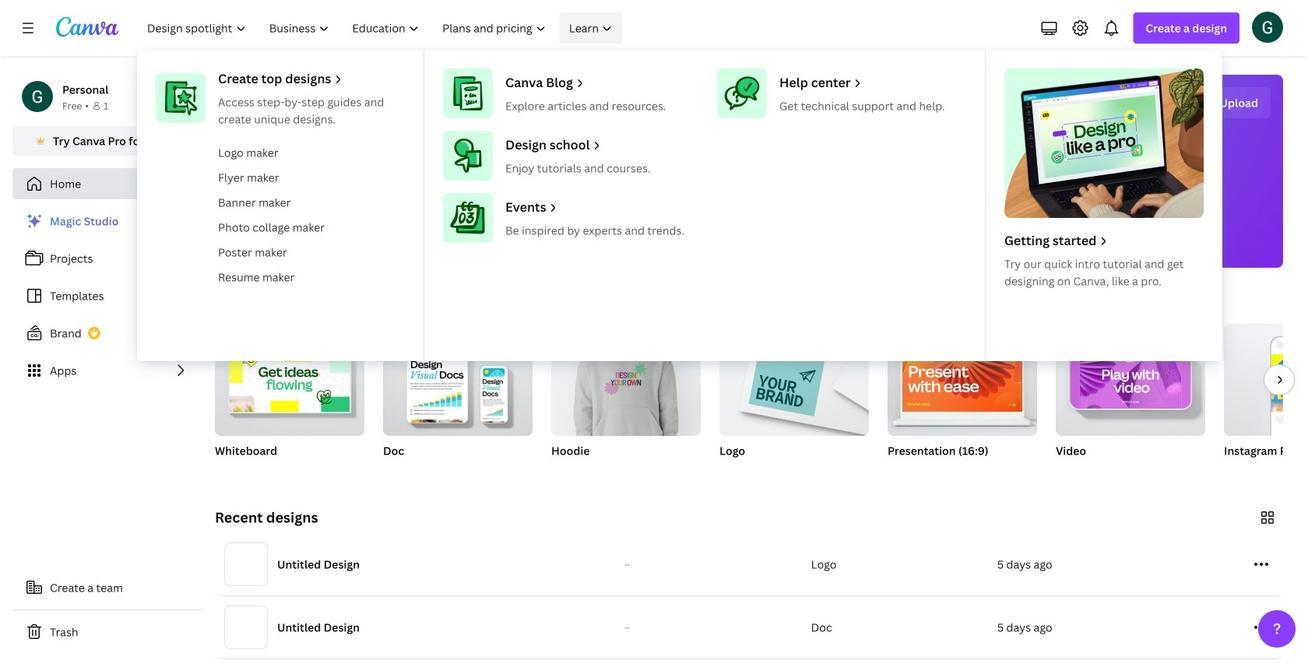 Task type: describe. For each thing, give the bounding box(es) containing it.
top level navigation element
[[137, 12, 1223, 361]]



Task type: locate. For each thing, give the bounding box(es) containing it.
group
[[215, 324, 364, 478], [215, 324, 364, 436], [383, 324, 533, 478], [383, 324, 533, 436], [551, 324, 701, 478], [551, 324, 701, 436], [720, 324, 869, 478], [720, 324, 869, 436], [888, 324, 1037, 478], [888, 324, 1037, 436], [1056, 324, 1206, 478], [1224, 324, 1308, 478]]

None search field
[[516, 145, 983, 176]]

list
[[12, 206, 202, 386]]

greg robinson image
[[1252, 11, 1283, 43]]

menu
[[137, 50, 1223, 361]]



Task type: vqa. For each thing, say whether or not it's contained in the screenshot.
Candle Doodle image
no



